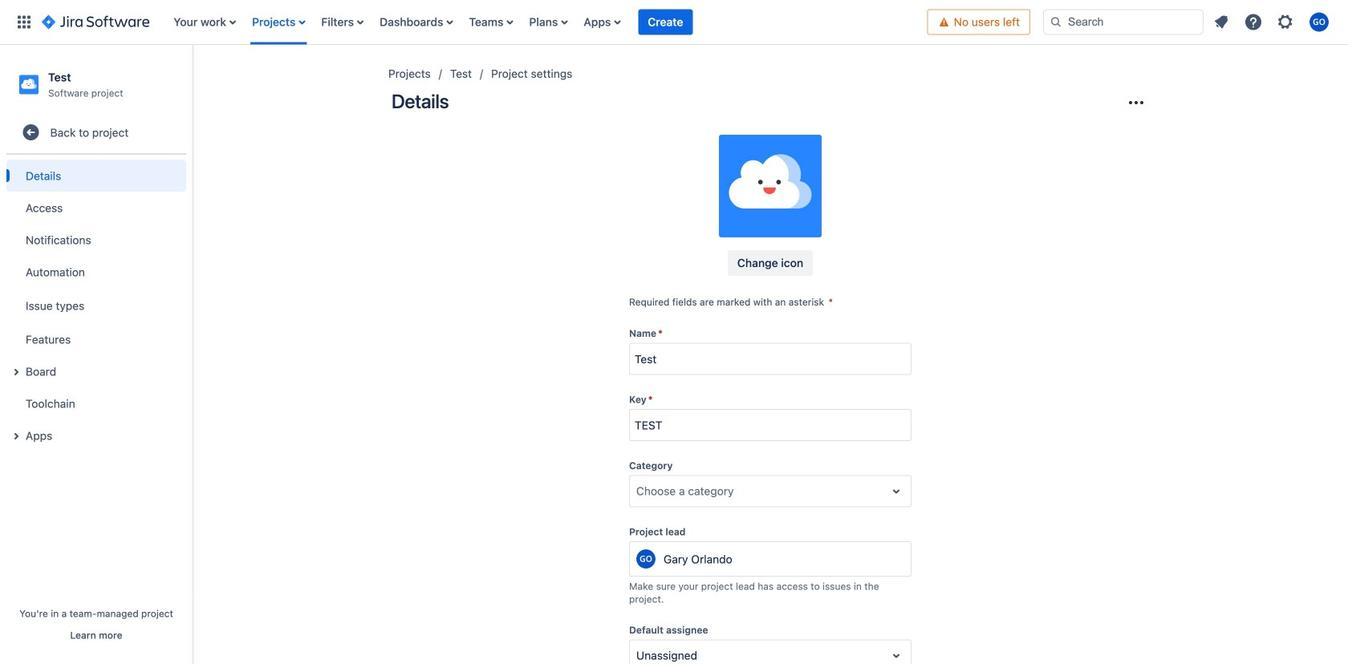 Task type: vqa. For each thing, say whether or not it's contained in the screenshot.
text field
yes



Task type: describe. For each thing, give the bounding box(es) containing it.
project avatar image
[[719, 135, 822, 238]]

0 horizontal spatial list
[[166, 0, 928, 45]]

open image
[[887, 482, 906, 501]]

search image
[[1050, 16, 1063, 29]]

settings image
[[1277, 12, 1296, 32]]

help image
[[1244, 12, 1264, 32]]



Task type: locate. For each thing, give the bounding box(es) containing it.
None search field
[[1044, 9, 1204, 35]]

open image
[[887, 647, 906, 665]]

group inside sidebar element
[[6, 155, 186, 457]]

None field
[[630, 345, 911, 374], [630, 411, 911, 440], [630, 345, 911, 374], [630, 411, 911, 440]]

appswitcher icon image
[[14, 12, 34, 32]]

sidebar element
[[0, 45, 193, 665]]

Search field
[[1044, 9, 1204, 35]]

expand image
[[6, 427, 26, 447]]

your profile and settings image
[[1310, 12, 1330, 32]]

1 horizontal spatial list
[[1208, 8, 1339, 37]]

group
[[6, 155, 186, 457]]

jira software image
[[42, 12, 150, 32], [42, 12, 150, 32]]

sidebar navigation image
[[175, 64, 210, 96]]

primary element
[[10, 0, 928, 45]]

list item
[[639, 0, 693, 45]]

None text field
[[637, 484, 640, 500], [637, 648, 640, 664], [637, 484, 640, 500], [637, 648, 640, 664]]

expand image
[[6, 363, 26, 382]]

list
[[166, 0, 928, 45], [1208, 8, 1339, 37]]

notifications image
[[1212, 12, 1232, 32]]

banner
[[0, 0, 1349, 45]]



